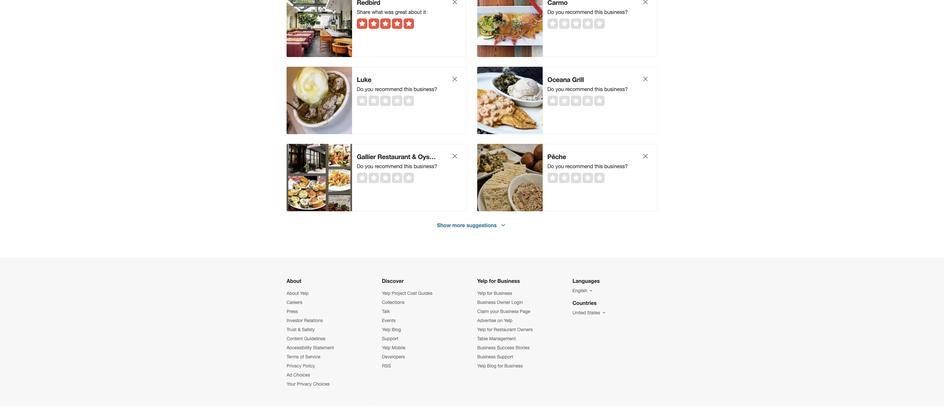 Task type: locate. For each thing, give the bounding box(es) containing it.
press
[[287, 309, 298, 314]]

0 vertical spatial restaurant
[[378, 153, 411, 161]]

do you recommend this business? for gallier restaurant & oyster bar
[[357, 163, 437, 169]]

support
[[382, 336, 399, 342], [497, 354, 514, 360]]

support link
[[382, 336, 399, 342]]

project
[[392, 291, 406, 296]]

photo of carmo image
[[477, 0, 543, 57]]

success
[[497, 345, 514, 351]]

do you recommend this business?
[[548, 9, 628, 15], [357, 86, 437, 92], [548, 86, 628, 92], [357, 163, 437, 169], [548, 163, 628, 169]]

yelp for business up business owner login
[[477, 291, 512, 296]]

yelp for business link
[[477, 291, 512, 296]]

business support
[[477, 354, 514, 360]]

blog for yelp blog for business
[[487, 364, 497, 369]]

photo of pêche image
[[477, 144, 543, 211]]

yelp down business support link
[[477, 364, 486, 369]]

dismiss card image for do you recommend this business?
[[642, 0, 650, 6]]

yelp project cost guides
[[382, 291, 433, 296]]

1 vertical spatial restaurant
[[494, 327, 516, 332]]

ad
[[287, 373, 292, 378]]

dismiss card image for oceana grill
[[642, 75, 650, 83]]

oceana
[[548, 76, 571, 83]]

1 vertical spatial yelp for business
[[477, 291, 512, 296]]

restaurant
[[378, 153, 411, 161], [494, 327, 516, 332]]

rating element
[[548, 18, 605, 29], [357, 96, 414, 106], [548, 96, 605, 106], [357, 173, 414, 183], [548, 173, 605, 183]]

blog
[[392, 327, 401, 332], [487, 364, 497, 369]]

privacy policy link
[[287, 364, 315, 369]]

0 horizontal spatial dismiss card image
[[451, 0, 459, 6]]

show more suggestions
[[437, 222, 497, 228]]

None radio
[[548, 18, 558, 29], [583, 18, 593, 29], [357, 96, 367, 106], [404, 96, 414, 106], [548, 96, 558, 106], [560, 96, 570, 106], [357, 173, 367, 183], [380, 173, 391, 183], [392, 173, 403, 183], [548, 18, 558, 29], [583, 18, 593, 29], [357, 96, 367, 106], [404, 96, 414, 106], [548, 96, 558, 106], [560, 96, 570, 106], [357, 173, 367, 183], [380, 173, 391, 183], [392, 173, 403, 183]]

blog down business support
[[487, 364, 497, 369]]

photo of gallier restaurant & oyster bar image
[[287, 144, 352, 211]]

business down success
[[505, 364, 523, 369]]

investor
[[287, 318, 303, 323]]

support down success
[[497, 354, 514, 360]]

blog up support link
[[392, 327, 401, 332]]

more
[[453, 222, 465, 228]]

business up owner
[[494, 291, 512, 296]]

support down the "yelp blog" link
[[382, 336, 399, 342]]

for
[[489, 278, 496, 284], [487, 291, 493, 296], [487, 327, 493, 332], [498, 364, 503, 369]]

do for gallier restaurant & oyster bar
[[357, 163, 364, 169]]

recommend for luke
[[375, 86, 403, 92]]

of
[[300, 354, 304, 360]]

1 vertical spatial blog
[[487, 364, 497, 369]]

talk link
[[382, 309, 390, 314]]

safety
[[302, 327, 315, 332]]

0 vertical spatial &
[[412, 153, 417, 161]]

accessibility statement
[[287, 345, 334, 351]]

privacy
[[287, 364, 302, 369], [297, 382, 312, 387]]

& right trust
[[298, 327, 301, 332]]

0 horizontal spatial choices
[[294, 373, 310, 378]]

guides
[[418, 291, 433, 296]]

restaurant up management
[[494, 327, 516, 332]]

luke
[[357, 76, 372, 83]]

privacy down ad choices
[[297, 382, 312, 387]]

1 horizontal spatial blog
[[487, 364, 497, 369]]

rating element for luke
[[357, 96, 414, 106]]

yelp burst image
[[369, 406, 374, 406]]

this for gallier restaurant & oyster bar
[[404, 163, 413, 169]]

developers
[[382, 354, 405, 360]]

careers
[[287, 300, 303, 305]]

1 horizontal spatial restaurant
[[494, 327, 516, 332]]

0 vertical spatial about
[[287, 278, 302, 284]]

yelp up claim
[[477, 291, 486, 296]]

business owner login
[[477, 300, 523, 305]]

ad choices
[[287, 373, 310, 378]]

yelp for yelp blog for business link at the right bottom of page
[[477, 364, 486, 369]]

accessibility
[[287, 345, 312, 351]]

do you recommend this business? for luke
[[357, 86, 437, 92]]

content
[[287, 336, 303, 342]]

16 chevron down v2 image
[[589, 288, 594, 293]]

dismiss card image
[[451, 75, 459, 83], [642, 75, 650, 83], [451, 153, 459, 160], [642, 153, 650, 160]]

rss
[[382, 364, 391, 369]]

& inside gallier restaurant & oyster bar link
[[412, 153, 417, 161]]

1 horizontal spatial dismiss card image
[[642, 0, 650, 6]]

0 vertical spatial yelp for business
[[477, 278, 520, 284]]

dismiss card image for pêche
[[642, 153, 650, 160]]

1 about from the top
[[287, 278, 302, 284]]

0 horizontal spatial support
[[382, 336, 399, 342]]

24 chevron down v2 image
[[500, 221, 507, 229]]

1 horizontal spatial support
[[497, 354, 514, 360]]

stories
[[516, 345, 530, 351]]

photo of luke image
[[287, 67, 352, 134]]

your
[[490, 309, 499, 314]]

blog for yelp blog
[[392, 327, 401, 332]]

yelp for business up yelp for business link
[[477, 278, 520, 284]]

you for oceana grill
[[556, 86, 564, 92]]

for up yelp for business link
[[489, 278, 496, 284]]

privacy down terms
[[287, 364, 302, 369]]

16 chevron down v2 image
[[602, 310, 607, 316]]

business
[[498, 278, 520, 284], [494, 291, 512, 296], [477, 300, 496, 305], [501, 309, 519, 314], [477, 345, 496, 351], [477, 354, 496, 360], [505, 364, 523, 369]]

yelp blog for business
[[477, 364, 523, 369]]

1 dismiss card image from the left
[[451, 0, 459, 6]]

collections link
[[382, 300, 405, 305]]

1 vertical spatial &
[[298, 327, 301, 332]]

yelp up collections at the left of page
[[382, 291, 391, 296]]

yelp mobile link
[[382, 345, 406, 351]]

business success stories
[[477, 345, 530, 351]]

service
[[305, 354, 320, 360]]

1 horizontal spatial &
[[412, 153, 417, 161]]

do
[[548, 9, 554, 15], [357, 86, 364, 92], [548, 86, 554, 92], [357, 163, 364, 169], [548, 163, 554, 169]]

yelp blog
[[382, 327, 401, 332]]

recommend for gallier restaurant & oyster bar
[[375, 163, 403, 169]]

2 dismiss card image from the left
[[642, 0, 650, 6]]

None radio
[[560, 18, 570, 29], [571, 18, 582, 29], [595, 18, 605, 29], [369, 96, 379, 106], [380, 96, 391, 106], [392, 96, 403, 106], [571, 96, 582, 106], [583, 96, 593, 106], [595, 96, 605, 106], [369, 173, 379, 183], [404, 173, 414, 183], [548, 173, 558, 183], [560, 173, 570, 183], [571, 173, 582, 183], [583, 173, 593, 183], [595, 173, 605, 183], [560, 18, 570, 29], [571, 18, 582, 29], [595, 18, 605, 29], [369, 96, 379, 106], [380, 96, 391, 106], [392, 96, 403, 106], [571, 96, 582, 106], [583, 96, 593, 106], [595, 96, 605, 106], [369, 173, 379, 183], [404, 173, 414, 183], [548, 173, 558, 183], [560, 173, 570, 183], [571, 173, 582, 183], [583, 173, 593, 183], [595, 173, 605, 183]]

this for pêche
[[595, 163, 603, 169]]

about
[[409, 9, 422, 15]]

privacy policy
[[287, 364, 315, 369]]

for up business owner login
[[487, 291, 493, 296]]

english button
[[573, 288, 594, 293]]

&
[[412, 153, 417, 161], [298, 327, 301, 332]]

choices down policy
[[313, 382, 330, 387]]

about up about yelp link
[[287, 278, 302, 284]]

do for luke
[[357, 86, 364, 92]]

yelp for yelp for restaurant owners link
[[477, 327, 486, 332]]

content guidelines link
[[287, 336, 326, 342]]

0 vertical spatial blog
[[392, 327, 401, 332]]

& left oyster
[[412, 153, 417, 161]]

rss link
[[382, 364, 391, 369]]

claim your business page link
[[477, 309, 531, 314]]

0 vertical spatial support
[[382, 336, 399, 342]]

gallier restaurant & oyster bar link
[[357, 152, 450, 161]]

careers link
[[287, 300, 303, 305]]

about up careers 'link'
[[287, 291, 299, 296]]

yelp down events link
[[382, 327, 391, 332]]

1 horizontal spatial choices
[[313, 382, 330, 387]]

yelp down support link
[[382, 345, 391, 351]]

0 horizontal spatial blog
[[392, 327, 401, 332]]

business success stories link
[[477, 345, 530, 351]]

choices down privacy policy "link"
[[294, 373, 310, 378]]

this
[[595, 9, 603, 15], [404, 86, 413, 92], [595, 86, 603, 92], [404, 163, 413, 169], [595, 163, 603, 169]]

1 vertical spatial about
[[287, 291, 299, 296]]

yelp for business
[[477, 278, 520, 284], [477, 291, 512, 296]]

do you recommend this business? for pêche
[[548, 163, 628, 169]]

suggestions
[[467, 222, 497, 228]]

yelp project cost guides link
[[382, 291, 433, 296]]

yelp
[[477, 278, 488, 284], [300, 291, 309, 296], [382, 291, 391, 296], [477, 291, 486, 296], [504, 318, 513, 323], [382, 327, 391, 332], [477, 327, 486, 332], [382, 345, 391, 351], [477, 364, 486, 369]]

2 about from the top
[[287, 291, 299, 296]]

gallier
[[357, 153, 376, 161]]

you for luke
[[365, 86, 374, 92]]

yelp up table
[[477, 327, 486, 332]]

you for pêche
[[556, 163, 564, 169]]

dismiss card image
[[451, 0, 459, 6], [642, 0, 650, 6]]

choices
[[294, 373, 310, 378], [313, 382, 330, 387]]

yelp for restaurant owners link
[[477, 327, 533, 332]]

restaurant right the gallier
[[378, 153, 411, 161]]



Task type: vqa. For each thing, say whether or not it's contained in the screenshot.
Business Support
yes



Task type: describe. For each thing, give the bounding box(es) containing it.
english
[[573, 288, 588, 293]]

oceana grill link
[[548, 75, 629, 84]]

owners
[[517, 327, 533, 332]]

about yelp link
[[287, 291, 309, 296]]

login
[[512, 300, 523, 305]]

business up yelp for business link
[[498, 278, 520, 284]]

advertise
[[477, 318, 496, 323]]

talk
[[382, 309, 390, 314]]

claim your business page
[[477, 309, 531, 314]]

business? for luke
[[414, 86, 437, 92]]

great
[[395, 9, 407, 15]]

bar
[[440, 153, 450, 161]]

0 horizontal spatial &
[[298, 327, 301, 332]]

business owner login link
[[477, 300, 523, 305]]

united
[[573, 310, 586, 316]]

rating element for gallier restaurant & oyster bar
[[357, 173, 414, 183]]

terms of service link
[[287, 354, 320, 360]]

show more suggestions button
[[437, 221, 507, 229]]

about for about yelp
[[287, 291, 299, 296]]

yelp for yelp for business link
[[477, 291, 486, 296]]

recommend for pêche
[[566, 163, 594, 169]]

owner
[[497, 300, 511, 305]]

terms of service
[[287, 354, 320, 360]]

do for oceana grill
[[548, 86, 554, 92]]

dismiss card image for gallier restaurant & oyster bar
[[451, 153, 459, 160]]

it
[[424, 9, 426, 15]]

show
[[437, 222, 451, 228]]

for down business support
[[498, 364, 503, 369]]

for down the advertise
[[487, 327, 493, 332]]

luke link
[[357, 75, 438, 84]]

0 vertical spatial choices
[[294, 373, 310, 378]]

content guidelines
[[287, 336, 326, 342]]

business down owner
[[501, 309, 519, 314]]

photo of oceana grill image
[[477, 67, 543, 134]]

1 yelp for business from the top
[[477, 278, 520, 284]]

photo of redbird image
[[287, 0, 352, 57]]

dismiss card image for luke
[[451, 75, 459, 83]]

accessibility statement link
[[287, 345, 334, 351]]

investor relations link
[[287, 318, 323, 323]]

ad choices link
[[287, 373, 310, 378]]

recommend for oceana grill
[[566, 86, 594, 92]]

share
[[357, 9, 371, 15]]

yelp up yelp for business link
[[477, 278, 488, 284]]

events
[[382, 318, 396, 323]]

events link
[[382, 318, 396, 323]]

developers link
[[382, 354, 405, 360]]

oyster
[[418, 153, 438, 161]]

rating element for oceana grill
[[548, 96, 605, 106]]

countries
[[573, 300, 597, 306]]

this for luke
[[404, 86, 413, 92]]

business up yelp blog for business link at the right bottom of page
[[477, 354, 496, 360]]

collections
[[382, 300, 405, 305]]

yelp up careers 'link'
[[300, 291, 309, 296]]

trust & safety
[[287, 327, 315, 332]]

guidelines
[[304, 336, 326, 342]]

cost
[[407, 291, 417, 296]]

pêche
[[548, 153, 567, 161]]

gallier restaurant & oyster bar
[[357, 153, 450, 161]]

languages
[[573, 278, 600, 284]]

your privacy choices link
[[287, 382, 330, 387]]

grill
[[573, 76, 584, 83]]

page
[[520, 309, 531, 314]]

trust
[[287, 327, 297, 332]]

table
[[477, 336, 488, 342]]

states
[[587, 310, 600, 316]]

investor relations
[[287, 318, 323, 323]]

business up claim
[[477, 300, 496, 305]]

oceana grill
[[548, 76, 584, 83]]

this for oceana grill
[[595, 86, 603, 92]]

advertise on yelp
[[477, 318, 513, 323]]

about yelp
[[287, 291, 309, 296]]

united states
[[573, 310, 600, 316]]

business? for pêche
[[605, 163, 628, 169]]

you for gallier restaurant & oyster bar
[[365, 163, 374, 169]]

yelp blog for business link
[[477, 364, 523, 369]]

about for about
[[287, 278, 302, 284]]

press link
[[287, 309, 298, 314]]

business? for oceana grill
[[605, 86, 628, 92]]

advertise on yelp link
[[477, 318, 513, 323]]

yelp blog link
[[382, 327, 401, 332]]

do you recommend this business? for oceana grill
[[548, 86, 628, 92]]

yelp for restaurant owners
[[477, 327, 533, 332]]

management
[[489, 336, 516, 342]]

do for pêche
[[548, 163, 554, 169]]

united states button
[[573, 310, 607, 316]]

table management
[[477, 336, 516, 342]]

on
[[498, 318, 503, 323]]

was
[[385, 9, 394, 15]]

yelp for the "yelp blog" link
[[382, 327, 391, 332]]

business? for gallier restaurant & oyster bar
[[414, 163, 437, 169]]

your privacy choices
[[287, 382, 330, 387]]

dismiss card image for share what was great about it
[[451, 0, 459, 6]]

mobile
[[392, 345, 406, 351]]

1 vertical spatial support
[[497, 354, 514, 360]]

5 star rating image
[[357, 18, 414, 29]]

1 vertical spatial privacy
[[297, 382, 312, 387]]

discover
[[382, 278, 404, 284]]

trust & safety link
[[287, 327, 315, 332]]

policy
[[303, 364, 315, 369]]

share what was great about it
[[357, 9, 426, 15]]

0 vertical spatial privacy
[[287, 364, 302, 369]]

yelp mobile
[[382, 345, 406, 351]]

business down table
[[477, 345, 496, 351]]

0 horizontal spatial restaurant
[[378, 153, 411, 161]]

yelp for yelp mobile link
[[382, 345, 391, 351]]

statement
[[313, 345, 334, 351]]

terms
[[287, 354, 299, 360]]

pêche link
[[548, 152, 629, 161]]

table management link
[[477, 336, 516, 342]]

yelp for yelp project cost guides link
[[382, 291, 391, 296]]

yelp right the on
[[504, 318, 513, 323]]

1 vertical spatial choices
[[313, 382, 330, 387]]

rating element for pêche
[[548, 173, 605, 183]]

2 yelp for business from the top
[[477, 291, 512, 296]]

business support link
[[477, 354, 514, 360]]



